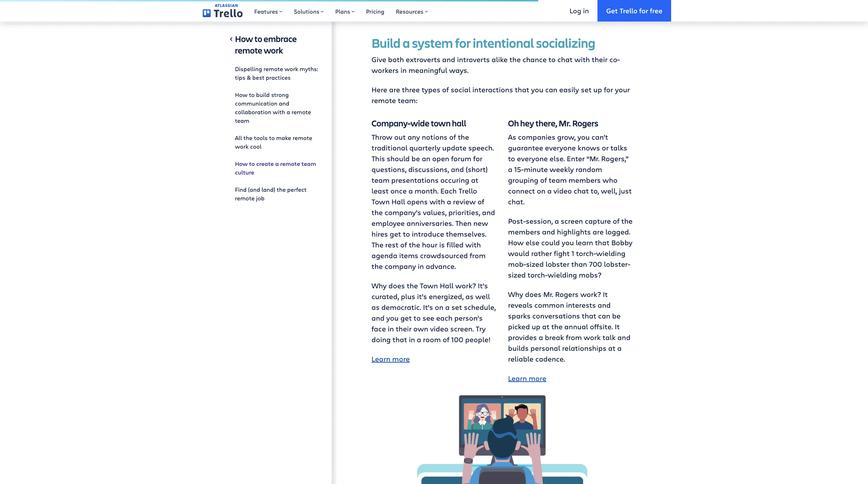 Task type: describe. For each thing, give the bounding box(es) containing it.
socializing
[[536, 34, 596, 51]]

to inside the how to build strong communication and collaboration with a remote team
[[249, 91, 255, 99]]

how for how to embrace remote work
[[235, 33, 253, 45]]

1 horizontal spatial learn more link
[[508, 374, 547, 384]]

mob-
[[508, 260, 526, 269]]

types
[[422, 85, 441, 95]]

system
[[412, 34, 453, 51]]

up inside here are three types of social interactions that you can easily set up for your remote team:
[[594, 85, 602, 95]]

relationships
[[562, 344, 607, 353]]

to inside the all the tools to make remote work cool
[[269, 134, 275, 142]]

a down presentations on the top of page
[[409, 186, 413, 196]]

learn more for top "learn more" link
[[372, 355, 410, 364]]

the inside find (and land) the perfect remote job
[[277, 186, 286, 193]]

the inside build a system for intentional socializing give both extroverts and introverts alike the chance to chat with their co- workers in meaningful ways.
[[510, 55, 521, 64]]

practices
[[266, 74, 291, 81]]

this
[[372, 154, 385, 164]]

town
[[431, 118, 451, 129]]

pricing link
[[360, 0, 390, 22]]

1 vertical spatial torch-
[[528, 270, 548, 280]]

remote inside the dispelling remote work myths: tips & best practices
[[264, 65, 283, 73]]

common
[[535, 301, 565, 310]]

well
[[476, 292, 490, 302]]

find (and land) the perfect remote job
[[235, 186, 307, 202]]

1 horizontal spatial torch-
[[576, 249, 597, 259]]

and inside build a system for intentional socializing give both extroverts and introverts alike the chance to chat with their co- workers in meaningful ways.
[[443, 55, 456, 64]]

dispelling remote work myths: tips & best practices
[[235, 65, 318, 81]]

team inside company-wide town hall throw out any notions of the traditional quarterly update speech. this should be an open forum for questions, discussions, and (short) team presentations occuring at least once a month. each trello town hall opens with a review of the company's values, priorities, and employee anniversaries. then new hires get to introduce themselves. the rest of the hour is filled with agenda items crowdsourced from the company in advance.
[[372, 176, 390, 185]]

can inside why does mr. rogers work? it reveals common interests and sparks conversations that can be picked up at the annual offsite. it provides a break from work talk and builds personal relationships at a reliable cadence.
[[599, 311, 611, 321]]

connect
[[508, 186, 535, 196]]

you inside post-session, a screen capture of the members and highlights are logged. how else could you learn that bobby would rather fight 1 torch-wielding mob-sized lobster than 700 lobster- sized torch-wielding mobs?
[[562, 238, 574, 248]]

in right the face
[[388, 324, 394, 334]]

face
[[372, 324, 386, 334]]

extroverts
[[406, 55, 441, 64]]

create
[[256, 160, 274, 168]]

screen
[[561, 216, 583, 226]]

their inside build a system for intentional socializing give both extroverts and introverts alike the chance to chat with their co- workers in meaningful ways.
[[592, 55, 608, 64]]

rogers inside oh hey there, mr. rogers as companies grow, you can't guarantee everyone knows or talks to everyone else. enter "mr. rogers," a 15-minute weekly random grouping of team members who connect on a video chat to, well, just chat.
[[573, 118, 599, 129]]

the up employee
[[372, 208, 383, 218]]

sparks
[[508, 311, 531, 321]]

and inside the how to build strong communication and collaboration with a remote team
[[279, 100, 290, 107]]

a up personal
[[539, 333, 543, 343]]

&
[[247, 74, 251, 81]]

the inside why does the town hall work? it's curated, plus it's energized, as well as democratic. it's on a set schedule, and you get to see each person's face in their own video screen. try doing that in a room of 100 people!
[[407, 281, 418, 291]]

your
[[615, 85, 630, 95]]

myths:
[[300, 65, 318, 73]]

0 vertical spatial everyone
[[545, 143, 576, 153]]

get trello for free
[[607, 6, 663, 15]]

chat.
[[508, 197, 525, 207]]

members inside oh hey there, mr. rogers as companies grow, you can't guarantee everyone knows or talks to everyone else. enter "mr. rogers," a 15-minute weekly random grouping of team members who connect on a video chat to, well, just chat.
[[569, 176, 601, 185]]

(and
[[248, 186, 260, 193]]

crowdsourced
[[420, 251, 468, 261]]

with up the values,
[[430, 197, 445, 207]]

the down the agenda at left bottom
[[372, 262, 383, 272]]

well,
[[601, 186, 618, 196]]

their inside why does the town hall work? it's curated, plus it's energized, as well as democratic. it's on a set schedule, and you get to see each person's face in their own video screen. try doing that in a room of 100 people!
[[396, 324, 412, 334]]

trello inside company-wide town hall throw out any notions of the traditional quarterly update speech. this should be an open forum for questions, discussions, and (short) team presentations occuring at least once a month. each trello town hall opens with a review of the company's values, priorities, and employee anniversaries. then new hires get to introduce themselves. the rest of the hour is filled with agenda items crowdsourced from the company in advance.
[[459, 186, 478, 196]]

chat inside build a system for intentional socializing give both extroverts and introverts alike the chance to chat with their co- workers in meaningful ways.
[[558, 55, 573, 64]]

both
[[388, 55, 404, 64]]

schedule,
[[464, 303, 496, 312]]

it's
[[417, 292, 427, 302]]

annual
[[565, 322, 588, 332]]

that inside post-session, a screen capture of the members and highlights are logged. how else could you learn that bobby would rather fight 1 torch-wielding mob-sized lobster than 700 lobster- sized torch-wielding mobs?
[[595, 238, 610, 248]]

members inside post-session, a screen capture of the members and highlights are logged. how else could you learn that bobby would rather fight 1 torch-wielding mob-sized lobster than 700 lobster- sized torch-wielding mobs?
[[508, 227, 541, 237]]

on inside oh hey there, mr. rogers as companies grow, you can't guarantee everyone knows or talks to everyone else. enter "mr. rogers," a 15-minute weekly random grouping of team members who connect on a video chat to, well, just chat.
[[537, 186, 546, 196]]

a down own
[[417, 335, 422, 345]]

job
[[256, 195, 265, 202]]

learn more for the rightmost "learn more" link
[[508, 374, 547, 384]]

a inside post-session, a screen capture of the members and highlights are logged. how else could you learn that bobby would rather fight 1 torch-wielding mob-sized lobster than 700 lobster- sized torch-wielding mobs?
[[555, 216, 559, 226]]

1 vertical spatial as
[[372, 303, 380, 312]]

interactions
[[473, 85, 513, 95]]

reveals
[[508, 301, 533, 310]]

company
[[385, 262, 416, 272]]

post-
[[508, 216, 526, 226]]

capture
[[585, 216, 611, 226]]

remote inside here are three types of social interactions that you can easily set up for your remote team:
[[372, 96, 396, 105]]

0 vertical spatial it's
[[478, 281, 488, 291]]

and up 'occuring' at right
[[451, 165, 464, 174]]

in right log
[[583, 6, 589, 15]]

room
[[423, 335, 441, 345]]

0 horizontal spatial wielding
[[548, 270, 577, 280]]

occuring
[[441, 176, 470, 185]]

work inside why does mr. rogers work? it reveals common interests and sparks conversations that can be picked up at the annual offsite. it provides a break from work talk and builds personal relationships at a reliable cadence.
[[584, 333, 601, 343]]

oh hey there, mr. rogers as companies grow, you can't guarantee everyone knows or talks to everyone else. enter "mr. rogers," a 15-minute weekly random grouping of team members who connect on a video chat to, well, just chat.
[[508, 118, 632, 207]]

video inside oh hey there, mr. rogers as companies grow, you can't guarantee everyone knows or talks to everyone else. enter "mr. rogers," a 15-minute weekly random grouping of team members who connect on a video chat to, well, just chat.
[[554, 186, 572, 196]]

curated,
[[372, 292, 399, 302]]

in inside build a system for intentional socializing give both extroverts and introverts alike the chance to chat with their co- workers in meaningful ways.
[[401, 65, 407, 75]]

and up new
[[482, 208, 495, 218]]

in down own
[[409, 335, 415, 345]]

or
[[602, 143, 609, 153]]

1 horizontal spatial sized
[[526, 260, 544, 269]]

at inside company-wide town hall throw out any notions of the traditional quarterly update speech. this should be an open forum for questions, discussions, and (short) team presentations occuring at least once a month. each trello town hall opens with a review of the company's values, priorities, and employee anniversaries. then new hires get to introduce themselves. the rest of the hour is filled with agenda items crowdsourced from the company in advance.
[[471, 176, 479, 185]]

solutions button
[[288, 0, 330, 22]]

tips
[[235, 74, 245, 81]]

with inside the how to build strong communication and collaboration with a remote team
[[273, 108, 285, 116]]

ways.
[[449, 65, 469, 75]]

best
[[253, 74, 265, 81]]

culture
[[235, 169, 255, 177]]

you inside oh hey there, mr. rogers as companies grow, you can't guarantee everyone knows or talks to everyone else. enter "mr. rogers," a 15-minute weekly random grouping of team members who connect on a video chat to, well, just chat.
[[578, 132, 590, 142]]

more for top "learn more" link
[[392, 355, 410, 364]]

open
[[433, 154, 450, 164]]

log in
[[570, 6, 589, 15]]

1 vertical spatial at
[[543, 322, 550, 332]]

page progress progress bar
[[0, 0, 539, 1]]

100
[[452, 335, 464, 345]]

plans button
[[330, 0, 360, 22]]

reliable
[[508, 355, 534, 364]]

perfect
[[287, 186, 307, 193]]

meaningful
[[409, 65, 448, 75]]

strong
[[271, 91, 289, 99]]

get inside why does the town hall work? it's curated, plus it's energized, as well as democratic. it's on a set schedule, and you get to see each person's face in their own video screen. try doing that in a room of 100 people!
[[401, 314, 412, 323]]

1 horizontal spatial learn
[[508, 374, 527, 384]]

guarantee
[[508, 143, 544, 153]]

you inside here are three types of social interactions that you can easily set up for your remote team:
[[532, 85, 544, 95]]

grow,
[[558, 132, 576, 142]]

for inside build a system for intentional socializing give both extroverts and introverts alike the chance to chat with their co- workers in meaningful ways.
[[455, 34, 471, 51]]

resources
[[396, 8, 424, 15]]

free
[[650, 6, 663, 15]]

review
[[453, 197, 476, 207]]

hires
[[372, 229, 388, 239]]

with down themselves. at the right
[[466, 240, 481, 250]]

2 vertical spatial at
[[609, 344, 616, 353]]

picked
[[508, 322, 530, 332]]

a down energized,
[[446, 303, 450, 312]]

of inside why does the town hall work? it's curated, plus it's energized, as well as democratic. it's on a set schedule, and you get to see each person's face in their own video screen. try doing that in a room of 100 people!
[[443, 335, 450, 345]]

be inside why does mr. rogers work? it reveals common interests and sparks conversations that can be picked up at the annual offsite. it provides a break from work talk and builds personal relationships at a reliable cadence.
[[613, 311, 621, 321]]

to inside build a system for intentional socializing give both extroverts and introverts alike the chance to chat with their co- workers in meaningful ways.
[[549, 55, 556, 64]]

of right review
[[478, 197, 485, 207]]

0 vertical spatial wielding
[[597, 249, 626, 259]]

build
[[256, 91, 270, 99]]

energized,
[[429, 292, 464, 302]]

"mr.
[[587, 154, 600, 164]]

1 horizontal spatial trello
[[620, 6, 638, 15]]

mobs?
[[579, 270, 602, 280]]

rather
[[532, 249, 552, 259]]

agenda
[[372, 251, 398, 261]]

for inside company-wide town hall throw out any notions of the traditional quarterly update speech. this should be an open forum for questions, discussions, and (short) team presentations occuring at least once a month. each trello town hall opens with a review of the company's values, priorities, and employee anniversaries. then new hires get to introduce themselves. the rest of the hour is filled with agenda items crowdsourced from the company in advance.
[[474, 154, 483, 164]]

talks
[[611, 143, 628, 153]]

oh
[[508, 118, 519, 129]]

to inside why does the town hall work? it's curated, plus it's energized, as well as democratic. it's on a set schedule, and you get to see each person's face in their own video screen. try doing that in a room of 100 people!
[[414, 314, 421, 323]]

lobster
[[546, 260, 570, 269]]

mr. inside oh hey there, mr. rogers as companies grow, you can't guarantee everyone knows or talks to everyone else. enter "mr. rogers," a 15-minute weekly random grouping of team members who connect on a video chat to, well, just chat.
[[559, 118, 571, 129]]

chance
[[523, 55, 547, 64]]

of right rest
[[401, 240, 407, 250]]

video inside why does the town hall work? it's curated, plus it's energized, as well as democratic. it's on a set schedule, and you get to see each person's face in their own video screen. try doing that in a room of 100 people!
[[430, 324, 449, 334]]

enter
[[567, 154, 585, 164]]

companies
[[518, 132, 556, 142]]

0 vertical spatial as
[[466, 292, 474, 302]]

in inside company-wide town hall throw out any notions of the traditional quarterly update speech. this should be an open forum for questions, discussions, and (short) team presentations occuring at least once a month. each trello town hall opens with a review of the company's values, priorities, and employee anniversaries. then new hires get to introduce themselves. the rest of the hour is filled with agenda items crowdsourced from the company in advance.
[[418, 262, 424, 272]]

post-session, a screen capture of the members and highlights are logged. how else could you learn that bobby would rather fight 1 torch-wielding mob-sized lobster than 700 lobster- sized torch-wielding mobs?
[[508, 216, 633, 280]]

hall inside why does the town hall work? it's curated, plus it's energized, as well as democratic. it's on a set schedule, and you get to see each person's face in their own video screen. try doing that in a room of 100 people!
[[440, 281, 454, 291]]

can inside here are three types of social interactions that you can easily set up for your remote team:
[[546, 85, 558, 95]]

random
[[576, 165, 603, 174]]

builds
[[508, 344, 529, 353]]

get inside company-wide town hall throw out any notions of the traditional quarterly update speech. this should be an open forum for questions, discussions, and (short) team presentations occuring at least once a month. each trello town hall opens with a review of the company's values, priorities, and employee anniversaries. then new hires get to introduce themselves. the rest of the hour is filled with agenda items crowdsourced from the company in advance.
[[390, 229, 401, 239]]

does for common
[[525, 290, 542, 300]]

of inside here are three types of social interactions that you can easily set up for your remote team:
[[442, 85, 449, 95]]

would
[[508, 249, 530, 259]]

embrace
[[264, 33, 297, 45]]

for inside here are three types of social interactions that you can easily set up for your remote team:
[[604, 85, 614, 95]]

town inside why does the town hall work? it's curated, plus it's energized, as well as democratic. it's on a set schedule, and you get to see each person's face in their own video screen. try doing that in a room of 100 people!
[[420, 281, 438, 291]]

remote inside how to create a remote team culture
[[280, 160, 300, 168]]

rest
[[386, 240, 399, 250]]

each
[[436, 314, 453, 323]]



Task type: vqa. For each thing, say whether or not it's contained in the screenshot.
team within Company-wide town hall Throw out any notions of the traditional quarterly update speech. This should be an open forum for questions, discussions, and (short) team presentations occuring at least once a month. Each Trello Town Hall opens with a review of the company's values, priorities, and employee anniversaries. Then new hires get to introduce themselves. The rest of the hour is filled with agenda items crowdsourced from the company in advance.
yes



Task type: locate. For each thing, give the bounding box(es) containing it.
offsite.
[[590, 322, 613, 332]]

who
[[603, 176, 618, 185]]

in
[[583, 6, 589, 15], [401, 65, 407, 75], [418, 262, 424, 272], [388, 324, 394, 334], [409, 335, 415, 345]]

0 vertical spatial torch-
[[576, 249, 597, 259]]

0 vertical spatial can
[[546, 85, 558, 95]]

to up 15-
[[508, 154, 516, 164]]

1 vertical spatial mr.
[[544, 290, 554, 300]]

0 vertical spatial get
[[390, 229, 401, 239]]

1 vertical spatial from
[[566, 333, 582, 343]]

0 horizontal spatial mr.
[[544, 290, 554, 300]]

as left well
[[466, 292, 474, 302]]

and down the strong
[[279, 100, 290, 107]]

the right alike
[[510, 55, 521, 64]]

plans
[[335, 8, 350, 15]]

from inside company-wide town hall throw out any notions of the traditional quarterly update speech. this should be an open forum for questions, discussions, and (short) team presentations occuring at least once a month. each trello town hall opens with a review of the company's values, priorities, and employee anniversaries. then new hires get to introduce themselves. the rest of the hour is filled with agenda items crowdsourced from the company in advance.
[[470, 251, 486, 261]]

to up communication
[[249, 91, 255, 99]]

1 horizontal spatial learn more
[[508, 374, 547, 384]]

0 horizontal spatial learn
[[372, 355, 391, 364]]

rogers inside why does mr. rogers work? it reveals common interests and sparks conversations that can be picked up at the annual offsite. it provides a break from work talk and builds personal relationships at a reliable cadence.
[[555, 290, 579, 300]]

and up offsite.
[[598, 301, 611, 310]]

the inside the all the tools to make remote work cool
[[244, 134, 253, 142]]

0 vertical spatial at
[[471, 176, 479, 185]]

as
[[508, 132, 517, 142]]

resources button
[[390, 0, 434, 22]]

from
[[470, 251, 486, 261], [566, 333, 582, 343]]

does up reveals
[[525, 290, 542, 300]]

1 vertical spatial their
[[396, 324, 412, 334]]

an
[[422, 154, 431, 164]]

does up the plus
[[389, 281, 405, 291]]

to left embrace
[[255, 33, 262, 45]]

15-
[[515, 165, 524, 174]]

how to embrace remote work link
[[235, 33, 320, 59]]

new
[[474, 219, 488, 228]]

it's
[[478, 281, 488, 291], [423, 303, 433, 312]]

and up the "ways."
[[443, 55, 456, 64]]

up left your
[[594, 85, 602, 95]]

1 vertical spatial sized
[[508, 270, 526, 280]]

are down capture
[[593, 227, 604, 237]]

learn more
[[372, 355, 410, 364], [508, 374, 547, 384]]

work up the dispelling remote work myths: tips & best practices
[[264, 45, 283, 56]]

learn more link down reliable
[[508, 374, 547, 384]]

1 vertical spatial learn
[[508, 374, 527, 384]]

to down employee
[[403, 229, 410, 239]]

a left 15-
[[508, 165, 513, 174]]

values,
[[423, 208, 447, 218]]

more for the rightmost "learn more" link
[[529, 374, 547, 384]]

to,
[[591, 186, 600, 196]]

0 vertical spatial up
[[594, 85, 602, 95]]

mr. up grow,
[[559, 118, 571, 129]]

town inside company-wide town hall throw out any notions of the traditional quarterly update speech. this should be an open forum for questions, discussions, and (short) team presentations occuring at least once a month. each trello town hall opens with a review of the company's values, priorities, and employee anniversaries. then new hires get to introduce themselves. the rest of the hour is filled with agenda items crowdsourced from the company in advance.
[[372, 197, 390, 207]]

communication
[[235, 100, 278, 107]]

chat inside oh hey there, mr. rogers as companies grow, you can't guarantee everyone knows or talks to everyone else. enter "mr. rogers," a 15-minute weekly random grouping of team members who connect on a video chat to, well, just chat.
[[574, 186, 589, 196]]

0 vertical spatial rogers
[[573, 118, 599, 129]]

for up the "introverts"
[[455, 34, 471, 51]]

for inside get trello for free link
[[640, 6, 649, 15]]

lobster-
[[604, 260, 631, 269]]

why inside why does the town hall work? it's curated, plus it's energized, as well as democratic. it's on a set schedule, and you get to see each person's face in their own video screen. try doing that in a room of 100 people!
[[372, 281, 387, 291]]

month.
[[415, 186, 439, 196]]

learn more link down 'doing'
[[372, 355, 410, 364]]

the down conversations
[[552, 322, 563, 332]]

how to build strong communication and collaboration with a remote team link
[[235, 88, 320, 128]]

1 horizontal spatial be
[[613, 311, 621, 321]]

a right relationships
[[618, 344, 622, 353]]

0 vertical spatial members
[[569, 176, 601, 185]]

that
[[515, 85, 530, 95], [595, 238, 610, 248], [582, 311, 597, 321], [393, 335, 407, 345]]

here are three types of social interactions that you can easily set up for your remote team:
[[372, 85, 630, 105]]

0 horizontal spatial it's
[[423, 303, 433, 312]]

town up the it's
[[420, 281, 438, 291]]

pricing
[[366, 8, 385, 15]]

as
[[466, 292, 474, 302], [372, 303, 380, 312]]

you inside why does the town hall work? it's curated, plus it's energized, as well as democratic. it's on a set schedule, and you get to see each person's face in their own video screen. try doing that in a room of 100 people!
[[387, 314, 399, 323]]

of left 100 at the bottom
[[443, 335, 450, 345]]

from inside why does mr. rogers work? it reveals common interests and sparks conversations that can be picked up at the annual offsite. it provides a break from work talk and builds personal relationships at a reliable cadence.
[[566, 333, 582, 343]]

atlassian trello image
[[203, 4, 243, 18]]

0 vertical spatial trello
[[620, 6, 638, 15]]

1 horizontal spatial work?
[[581, 290, 601, 300]]

0 horizontal spatial work?
[[456, 281, 476, 291]]

team inside how to create a remote team culture
[[302, 160, 316, 168]]

0 horizontal spatial as
[[372, 303, 380, 312]]

work down all
[[235, 143, 249, 150]]

to inside company-wide town hall throw out any notions of the traditional quarterly update speech. this should be an open forum for questions, discussions, and (short) team presentations occuring at least once a month. each trello town hall opens with a review of the company's values, priorities, and employee anniversaries. then new hires get to introduce themselves. the rest of the hour is filled with agenda items crowdsourced from the company in advance.
[[403, 229, 410, 239]]

1 vertical spatial can
[[599, 311, 611, 321]]

team inside the how to build strong communication and collaboration with a remote team
[[235, 117, 250, 124]]

0 horizontal spatial their
[[396, 324, 412, 334]]

than
[[572, 260, 588, 269]]

sized
[[526, 260, 544, 269], [508, 270, 526, 280]]

torch- down the rather
[[528, 270, 548, 280]]

0 vertical spatial are
[[389, 85, 400, 95]]

of
[[442, 85, 449, 95], [450, 132, 456, 142], [541, 176, 547, 185], [478, 197, 485, 207], [613, 216, 620, 226], [401, 240, 407, 250], [443, 335, 450, 345]]

and up 'could' on the right
[[542, 227, 555, 237]]

grouping
[[508, 176, 539, 185]]

it down lobster- at the right bottom of the page
[[603, 290, 608, 300]]

0 horizontal spatial learn more
[[372, 355, 410, 364]]

0 horizontal spatial can
[[546, 85, 558, 95]]

set inside here are three types of social interactions that you can easily set up for your remote team:
[[581, 85, 592, 95]]

a down each
[[447, 197, 452, 207]]

remote inside the all the tools to make remote work cool
[[293, 134, 312, 142]]

0 vertical spatial it
[[603, 290, 608, 300]]

that inside why does the town hall work? it's curated, plus it's energized, as well as democratic. it's on a set schedule, and you get to see each person's face in their own video screen. try doing that in a room of 100 people!
[[393, 335, 407, 345]]

the
[[372, 240, 384, 250]]

1 horizontal spatial from
[[566, 333, 582, 343]]

get trello for free link
[[598, 0, 672, 22]]

0 horizontal spatial it
[[603, 290, 608, 300]]

1 horizontal spatial town
[[420, 281, 438, 291]]

0 horizontal spatial sized
[[508, 270, 526, 280]]

it up talk
[[615, 322, 620, 332]]

that down interests
[[582, 311, 597, 321]]

then
[[456, 219, 472, 228]]

of up the update
[[450, 132, 456, 142]]

how up would
[[508, 238, 524, 248]]

their
[[592, 55, 608, 64], [396, 324, 412, 334]]

how inside the how to build strong communication and collaboration with a remote team
[[235, 91, 248, 99]]

1 horizontal spatial mr.
[[559, 118, 571, 129]]

does inside why does the town hall work? it's curated, plus it's energized, as well as democratic. it's on a set schedule, and you get to see each person's face in their own video screen. try doing that in a room of 100 people!
[[389, 281, 405, 291]]

remote inside the how to build strong communication and collaboration with a remote team
[[292, 108, 311, 116]]

collaboration
[[235, 108, 271, 116]]

to inside oh hey there, mr. rogers as companies grow, you can't guarantee everyone knows or talks to everyone else. enter "mr. rogers," a 15-minute weekly random grouping of team members who connect on a video chat to, well, just chat.
[[508, 154, 516, 164]]

0 horizontal spatial are
[[389, 85, 400, 95]]

minute
[[524, 165, 548, 174]]

that right interactions
[[515, 85, 530, 95]]

themselves.
[[446, 229, 487, 239]]

0 vertical spatial hall
[[392, 197, 405, 207]]

and
[[443, 55, 456, 64], [279, 100, 290, 107], [451, 165, 464, 174], [482, 208, 495, 218], [542, 227, 555, 237], [598, 301, 611, 310], [372, 314, 385, 323], [618, 333, 631, 343]]

0 horizontal spatial members
[[508, 227, 541, 237]]

1 vertical spatial hall
[[440, 281, 454, 291]]

items
[[399, 251, 419, 261]]

is
[[440, 240, 445, 250]]

how inside how to create a remote team culture
[[235, 160, 248, 168]]

0 horizontal spatial video
[[430, 324, 449, 334]]

are right here
[[389, 85, 400, 95]]

sized down mob-
[[508, 270, 526, 280]]

democratic.
[[382, 303, 421, 312]]

1 vertical spatial up
[[532, 322, 541, 332]]

team inside oh hey there, mr. rogers as companies grow, you can't guarantee everyone knows or talks to everyone else. enter "mr. rogers," a 15-minute weekly random grouping of team members who connect on a video chat to, well, just chat.
[[549, 176, 567, 185]]

mr. up common
[[544, 290, 554, 300]]

sized down the rather
[[526, 260, 544, 269]]

just
[[619, 186, 632, 196]]

learn down reliable
[[508, 374, 527, 384]]

you down chance
[[532, 85, 544, 95]]

it's up well
[[478, 281, 488, 291]]

you down democratic.
[[387, 314, 399, 323]]

1 vertical spatial more
[[529, 374, 547, 384]]

for left your
[[604, 85, 614, 95]]

why up reveals
[[508, 290, 524, 300]]

0 vertical spatial town
[[372, 197, 390, 207]]

remote inside find (and land) the perfect remote job
[[235, 195, 255, 202]]

0 vertical spatial mr.
[[559, 118, 571, 129]]

a inside the how to build strong communication and collaboration with a remote team
[[287, 108, 290, 116]]

that inside why does mr. rogers work? it reveals common interests and sparks conversations that can be picked up at the annual offsite. it provides a break from work talk and builds personal relationships at a reliable cadence.
[[582, 311, 597, 321]]

work inside the dispelling remote work myths: tips & best practices
[[285, 65, 298, 73]]

1
[[572, 249, 575, 259]]

anniversaries.
[[407, 219, 454, 228]]

1 vertical spatial it's
[[423, 303, 433, 312]]

a down the strong
[[287, 108, 290, 116]]

it's up see at the bottom of page
[[423, 303, 433, 312]]

0 vertical spatial chat
[[558, 55, 573, 64]]

of inside oh hey there, mr. rogers as companies grow, you can't guarantee everyone knows or talks to everyone else. enter "mr. rogers," a 15-minute weekly random grouping of team members who connect on a video chat to, well, just chat.
[[541, 176, 547, 185]]

learn more down reliable
[[508, 374, 547, 384]]

of up logged. at the top right
[[613, 216, 620, 226]]

to right chance
[[549, 55, 556, 64]]

1 vertical spatial learn more
[[508, 374, 547, 384]]

0 horizontal spatial does
[[389, 281, 405, 291]]

social
[[451, 85, 471, 95]]

the inside why does mr. rogers work? it reveals common interests and sparks conversations that can be picked up at the annual offsite. it provides a break from work talk and builds personal relationships at a reliable cadence.
[[552, 322, 563, 332]]

on inside why does the town hall work? it's curated, plus it's energized, as well as democratic. it's on a set schedule, and you get to see each person's face in their own video screen. try doing that in a room of 100 people!
[[435, 303, 444, 312]]

a left screen
[[555, 216, 559, 226]]

and right talk
[[618, 333, 631, 343]]

the right all
[[244, 134, 253, 142]]

mr.
[[559, 118, 571, 129], [544, 290, 554, 300]]

up inside why does mr. rogers work? it reveals common interests and sparks conversations that can be picked up at the annual offsite. it provides a break from work talk and builds personal relationships at a reliable cadence.
[[532, 322, 541, 332]]

team up perfect
[[302, 160, 316, 168]]

work? inside why does the town hall work? it's curated, plus it's energized, as well as democratic. it's on a set schedule, and you get to see each person's face in their own video screen. try doing that in a room of 100 people!
[[456, 281, 476, 291]]

how inside post-session, a screen capture of the members and highlights are logged. how else could you learn that bobby would rather fight 1 torch-wielding mob-sized lobster than 700 lobster- sized torch-wielding mobs?
[[508, 238, 524, 248]]

(short)
[[466, 165, 488, 174]]

1 vertical spatial set
[[452, 303, 462, 312]]

members
[[569, 176, 601, 185], [508, 227, 541, 237]]

set inside why does the town hall work? it's curated, plus it's energized, as well as democratic. it's on a set schedule, and you get to see each person's face in their own video screen. try doing that in a room of 100 people!
[[452, 303, 462, 312]]

intentional
[[473, 34, 534, 51]]

0 vertical spatial learn more link
[[372, 355, 410, 364]]

work inside the all the tools to make remote work cool
[[235, 143, 249, 150]]

else.
[[550, 154, 565, 164]]

you up "1"
[[562, 238, 574, 248]]

0 horizontal spatial on
[[435, 303, 444, 312]]

0 horizontal spatial torch-
[[528, 270, 548, 280]]

questions,
[[372, 165, 407, 174]]

0 vertical spatial more
[[392, 355, 410, 364]]

workers
[[372, 65, 399, 75]]

the up the update
[[458, 132, 469, 142]]

1 vertical spatial be
[[613, 311, 621, 321]]

their left own
[[396, 324, 412, 334]]

0 horizontal spatial up
[[532, 322, 541, 332]]

1 horizontal spatial are
[[593, 227, 604, 237]]

why inside why does mr. rogers work? it reveals common interests and sparks conversations that can be picked up at the annual offsite. it provides a break from work talk and builds personal relationships at a reliable cadence.
[[508, 290, 524, 300]]

talk
[[603, 333, 616, 343]]

town
[[372, 197, 390, 207], [420, 281, 438, 291]]

1 vertical spatial get
[[401, 314, 412, 323]]

tools
[[254, 134, 268, 142]]

1 horizontal spatial hall
[[440, 281, 454, 291]]

that right learn
[[595, 238, 610, 248]]

employee
[[372, 219, 405, 228]]

work? up well
[[456, 281, 476, 291]]

how for how to build strong communication and collaboration with a remote team
[[235, 91, 248, 99]]

0 vertical spatial learn more
[[372, 355, 410, 364]]

dispelling remote work myths: tips & best practices link
[[235, 62, 320, 85]]

0 horizontal spatial at
[[471, 176, 479, 185]]

video down each
[[430, 324, 449, 334]]

0 horizontal spatial hall
[[392, 197, 405, 207]]

0 horizontal spatial more
[[392, 355, 410, 364]]

find
[[235, 186, 247, 193]]

up right "picked"
[[532, 322, 541, 332]]

you up knows
[[578, 132, 590, 142]]

0 vertical spatial learn
[[372, 355, 391, 364]]

how to embrace remote work
[[235, 33, 297, 56]]

1 horizontal spatial it
[[615, 322, 620, 332]]

at up break
[[543, 322, 550, 332]]

hall inside company-wide town hall throw out any notions of the traditional quarterly update speech. this should be an open forum for questions, discussions, and (short) team presentations occuring at least once a month. each trello town hall opens with a review of the company's values, priorities, and employee anniversaries. then new hires get to introduce themselves. the rest of the hour is filled with agenda items crowdsourced from the company in advance.
[[392, 197, 405, 207]]

work? up interests
[[581, 290, 601, 300]]

why up curated,
[[372, 281, 387, 291]]

0 horizontal spatial why
[[372, 281, 387, 291]]

person's
[[455, 314, 483, 323]]

1 horizontal spatial it's
[[478, 281, 488, 291]]

work up relationships
[[584, 333, 601, 343]]

advance.
[[426, 262, 456, 272]]

to right tools in the left top of the page
[[269, 134, 275, 142]]

work inside how to embrace remote work
[[264, 45, 283, 56]]

log in link
[[561, 0, 598, 22]]

1 vertical spatial learn more link
[[508, 374, 547, 384]]

1 horizontal spatial as
[[466, 292, 474, 302]]

are
[[389, 85, 400, 95], [593, 227, 604, 237]]

0 vertical spatial from
[[470, 251, 486, 261]]

screen.
[[451, 324, 474, 334]]

why for why does the town hall work? it's curated, plus it's energized, as well as democratic. it's on a set schedule, and you get to see each person's face in their own video screen. try doing that in a room of 100 people!
[[372, 281, 387, 291]]

1 vertical spatial wielding
[[548, 270, 577, 280]]

1 horizontal spatial can
[[599, 311, 611, 321]]

a up the both
[[403, 34, 410, 51]]

1 vertical spatial everyone
[[517, 154, 548, 164]]

0 vertical spatial sized
[[526, 260, 544, 269]]

cool
[[250, 143, 262, 150]]

the up logged. at the top right
[[622, 216, 633, 226]]

and inside post-session, a screen capture of the members and highlights are logged. how else could you learn that bobby would rather fight 1 torch-wielding mob-sized lobster than 700 lobster- sized torch-wielding mobs?
[[542, 227, 555, 237]]

video down weekly
[[554, 186, 572, 196]]

0 vertical spatial on
[[537, 186, 546, 196]]

are inside post-session, a screen capture of the members and highlights are logged. how else could you learn that bobby would rather fight 1 torch-wielding mob-sized lobster than 700 lobster- sized torch-wielding mobs?
[[593, 227, 604, 237]]

on right connect
[[537, 186, 546, 196]]

a inside how to create a remote team culture
[[275, 160, 279, 168]]

how for how to create a remote team culture
[[235, 160, 248, 168]]

does inside why does mr. rogers work? it reveals common interests and sparks conversations that can be picked up at the annual offsite. it provides a break from work talk and builds personal relationships at a reliable cadence.
[[525, 290, 542, 300]]

rogers
[[573, 118, 599, 129], [555, 290, 579, 300]]

1 horizontal spatial their
[[592, 55, 608, 64]]

speech.
[[469, 143, 494, 153]]

team down collaboration
[[235, 117, 250, 124]]

see
[[423, 314, 435, 323]]

hall up energized,
[[440, 281, 454, 291]]

are inside here are three types of social interactions that you can easily set up for your remote team:
[[389, 85, 400, 95]]

and inside why does the town hall work? it's curated, plus it's energized, as well as democratic. it's on a set schedule, and you get to see each person's face in their own video screen. try doing that in a room of 100 people!
[[372, 314, 385, 323]]

2 horizontal spatial at
[[609, 344, 616, 353]]

1 horizontal spatial at
[[543, 322, 550, 332]]

1 vertical spatial video
[[430, 324, 449, 334]]

the inside post-session, a screen capture of the members and highlights are logged. how else could you learn that bobby would rather fight 1 torch-wielding mob-sized lobster than 700 lobster- sized torch-wielding mobs?
[[622, 216, 633, 226]]

rogers up can't
[[573, 118, 599, 129]]

wide
[[411, 118, 430, 129]]

1 vertical spatial it
[[615, 322, 620, 332]]

how inside how to embrace remote work
[[235, 33, 253, 45]]

that inside here are three types of social interactions that you can easily set up for your remote team:
[[515, 85, 530, 95]]

be left an
[[412, 154, 420, 164]]

0 horizontal spatial learn more link
[[372, 355, 410, 364]]

1 horizontal spatial why
[[508, 290, 524, 300]]

fight
[[554, 249, 570, 259]]

1 vertical spatial trello
[[459, 186, 478, 196]]

a inside build a system for intentional socializing give both extroverts and introverts alike the chance to chat with their co- workers in meaningful ways.
[[403, 34, 410, 51]]

to inside how to create a remote team culture
[[249, 160, 255, 168]]

get up rest
[[390, 229, 401, 239]]

wielding up lobster- at the right bottom of the page
[[597, 249, 626, 259]]

chat left to,
[[574, 186, 589, 196]]

members down post-
[[508, 227, 541, 237]]

work
[[264, 45, 283, 56], [285, 65, 298, 73], [235, 143, 249, 150], [584, 333, 601, 343]]

why for why does mr. rogers work? it reveals common interests and sparks conversations that can be picked up at the annual offsite. it provides a break from work talk and builds personal relationships at a reliable cadence.
[[508, 290, 524, 300]]

set down energized,
[[452, 303, 462, 312]]

1 horizontal spatial wielding
[[597, 249, 626, 259]]

mr. inside why does mr. rogers work? it reveals common interests and sparks conversations that can be picked up at the annual offsite. it provides a break from work talk and builds personal relationships at a reliable cadence.
[[544, 290, 554, 300]]

0 horizontal spatial from
[[470, 251, 486, 261]]

1 horizontal spatial members
[[569, 176, 601, 185]]

how to create a remote team culture link
[[235, 157, 320, 180]]

that right 'doing'
[[393, 335, 407, 345]]

quarterly
[[410, 143, 441, 153]]

in down the both
[[401, 65, 407, 75]]

and up the face
[[372, 314, 385, 323]]

company-
[[372, 118, 411, 129]]

1 vertical spatial chat
[[574, 186, 589, 196]]

of right types
[[442, 85, 449, 95]]

1 horizontal spatial video
[[554, 186, 572, 196]]

can't
[[592, 132, 609, 142]]

build
[[372, 34, 401, 51]]

features
[[254, 8, 278, 15]]

for up (short) at the right of page
[[474, 154, 483, 164]]

does for curated,
[[389, 281, 405, 291]]

with inside build a system for intentional socializing give both extroverts and introverts alike the chance to chat with their co- workers in meaningful ways.
[[575, 55, 590, 64]]

the up items
[[409, 240, 420, 250]]

remote inside how to embrace remote work
[[235, 45, 262, 56]]

update
[[443, 143, 467, 153]]

a down weekly
[[548, 186, 552, 196]]

from down themselves. at the right
[[470, 251, 486, 261]]

be inside company-wide town hall throw out any notions of the traditional quarterly update speech. this should be an open forum for questions, discussions, and (short) team presentations occuring at least once a month. each trello town hall opens with a review of the company's values, priorities, and employee anniversaries. then new hires get to introduce themselves. the rest of the hour is filled with agenda items crowdsourced from the company in advance.
[[412, 154, 420, 164]]

work? inside why does mr. rogers work? it reveals common interests and sparks conversations that can be picked up at the annual offsite. it provides a break from work talk and builds personal relationships at a reliable cadence.
[[581, 290, 601, 300]]

up
[[594, 85, 602, 95], [532, 322, 541, 332]]

1 horizontal spatial set
[[581, 85, 592, 95]]

1 vertical spatial are
[[593, 227, 604, 237]]

of inside post-session, a screen capture of the members and highlights are logged. how else could you learn that bobby would rather fight 1 torch-wielding mob-sized lobster than 700 lobster- sized torch-wielding mobs?
[[613, 216, 620, 226]]

features button
[[249, 0, 288, 22]]

to inside how to embrace remote work
[[255, 33, 262, 45]]

learn
[[372, 355, 391, 364], [508, 374, 527, 384]]

1 vertical spatial rogers
[[555, 290, 579, 300]]

0 horizontal spatial be
[[412, 154, 420, 164]]

1 vertical spatial town
[[420, 281, 438, 291]]

why does mr. rogers work? it reveals common interests and sparks conversations that can be picked up at the annual offsite. it provides a break from work talk and builds personal relationships at a reliable cadence.
[[508, 290, 631, 364]]

can left easily
[[546, 85, 558, 95]]

team
[[235, 117, 250, 124], [302, 160, 316, 168], [372, 176, 390, 185], [549, 176, 567, 185]]

with down socializing
[[575, 55, 590, 64]]

1 horizontal spatial does
[[525, 290, 542, 300]]

people!
[[466, 335, 491, 345]]



